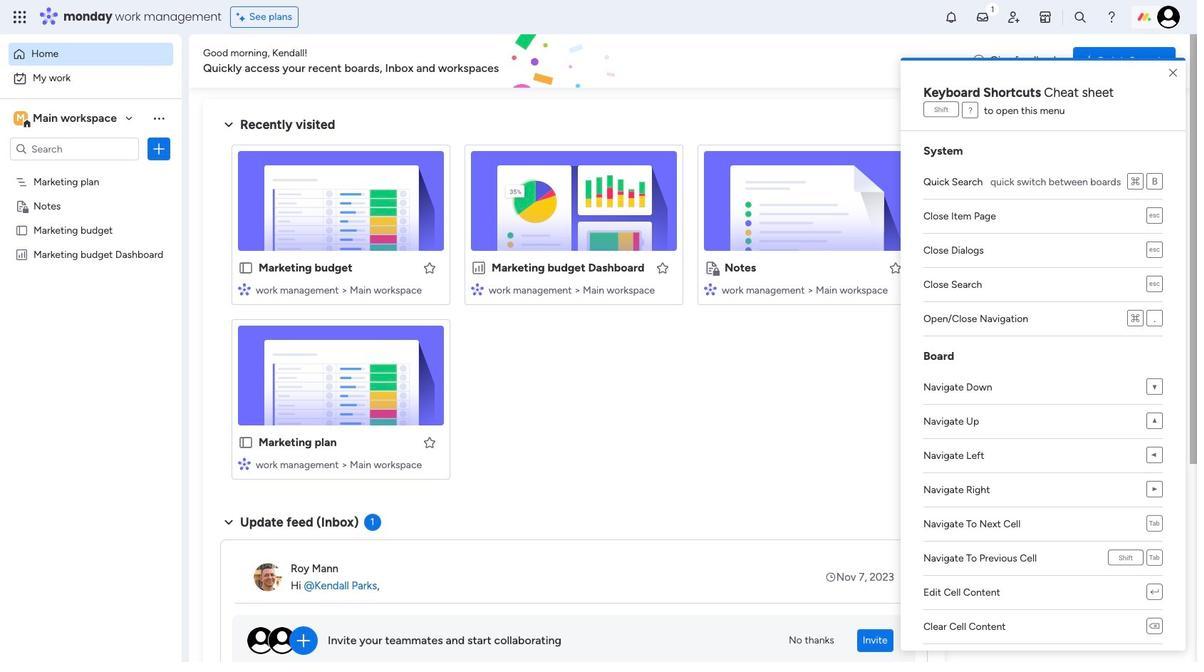 Task type: locate. For each thing, give the bounding box(es) containing it.
v2 shortcuts enter image
[[1147, 584, 1163, 601]]

1 horizontal spatial private board image
[[704, 260, 720, 276]]

1 vertical spatial private board image
[[704, 260, 720, 276]]

0 vertical spatial option
[[9, 43, 173, 66]]

v2 shortcuts backspace image
[[1147, 619, 1163, 635]]

0 vertical spatial v2 shortcuts esc image
[[1147, 208, 1163, 224]]

1 vertical spatial v2 shortcuts esc image
[[1147, 242, 1163, 259]]

v2 shortcuts left image
[[1147, 448, 1163, 464]]

v2 shortcuts b image
[[1147, 174, 1163, 190]]

v2 shortcuts tab image
[[1147, 550, 1163, 567]]

add to favorites image for bottom the public board image
[[423, 435, 437, 449]]

2 vertical spatial option
[[0, 169, 182, 171]]

3 v2 shortcuts esc image from the top
[[1147, 277, 1163, 293]]

help image
[[1105, 10, 1119, 24]]

1 element
[[364, 514, 381, 531]]

v2 shortcuts esc image
[[1147, 208, 1163, 224], [1147, 242, 1163, 259], [1147, 277, 1163, 293]]

2 vertical spatial v2 shortcuts esc image
[[1147, 277, 1163, 293]]

workspace selection element
[[14, 110, 119, 128]]

monday marketplace image
[[1038, 10, 1053, 24]]

private board image
[[15, 199, 29, 212], [704, 260, 720, 276]]

public dashboard image
[[471, 260, 487, 276]]

see plans image
[[236, 9, 249, 25]]

roy mann image
[[254, 563, 282, 592]]

v2 shortcuts down image
[[1147, 379, 1163, 396]]

list box
[[0, 166, 182, 459]]

0 horizontal spatial private board image
[[15, 199, 29, 212]]

option
[[9, 43, 173, 66], [9, 67, 173, 90], [0, 169, 182, 171]]

public board image
[[15, 223, 29, 237], [238, 260, 254, 276], [238, 435, 254, 450]]

v2 user feedback image
[[974, 53, 984, 69]]

add to favorites image
[[423, 260, 437, 275], [656, 260, 670, 275], [423, 435, 437, 449]]



Task type: describe. For each thing, give the bounding box(es) containing it.
1 image
[[986, 1, 999, 17]]

public dashboard image
[[15, 247, 29, 261]]

v2 shortcuts tab image
[[1147, 516, 1163, 532]]

private board image inside quick search results list box
[[704, 260, 720, 276]]

close recently visited image
[[220, 116, 237, 133]]

0 vertical spatial private board image
[[15, 199, 29, 212]]

1 vertical spatial public board image
[[238, 260, 254, 276]]

kendall parks image
[[1157, 6, 1180, 29]]

workspace image
[[14, 110, 28, 126]]

templates image image
[[975, 108, 1163, 206]]

quick search results list box
[[220, 133, 928, 497]]

dapulse x slim image
[[1169, 66, 1177, 80]]

1 v2 shortcuts esc image from the top
[[1147, 208, 1163, 224]]

v2 shortcuts command image
[[1127, 174, 1144, 190]]

2 vertical spatial public board image
[[238, 435, 254, 450]]

options image
[[152, 142, 166, 156]]

workspace options image
[[152, 111, 166, 125]]

Search in workspace field
[[30, 141, 119, 157]]

1 vertical spatial option
[[9, 67, 173, 90]]

search everything image
[[1073, 10, 1088, 24]]

getting started element
[[962, 340, 1176, 397]]

close update feed (inbox) image
[[220, 514, 237, 531]]

v2 shortcuts command image
[[1127, 311, 1144, 327]]

v2 shortcuts right image
[[1147, 482, 1163, 498]]

2 v2 shortcuts esc image from the top
[[1147, 242, 1163, 259]]

invite members image
[[1007, 10, 1021, 24]]

v2 bolt switch image
[[1085, 53, 1093, 69]]

update feed image
[[976, 10, 990, 24]]

add to favorites image for public dashboard icon
[[656, 260, 670, 275]]

v2 shortcuts question mark image
[[962, 103, 978, 119]]

add to favorites image for the middle the public board image
[[423, 260, 437, 275]]

v2 shortcuts up image
[[1147, 413, 1163, 430]]

notifications image
[[944, 10, 959, 24]]

help center element
[[962, 409, 1176, 466]]

select product image
[[13, 10, 27, 24]]

add to favorites image
[[889, 260, 903, 275]]

0 vertical spatial public board image
[[15, 223, 29, 237]]

v2 shortcuts dot image
[[1147, 311, 1163, 327]]



Task type: vqa. For each thing, say whether or not it's contained in the screenshot.
Public board image for second Add to favorites icon from the right
yes



